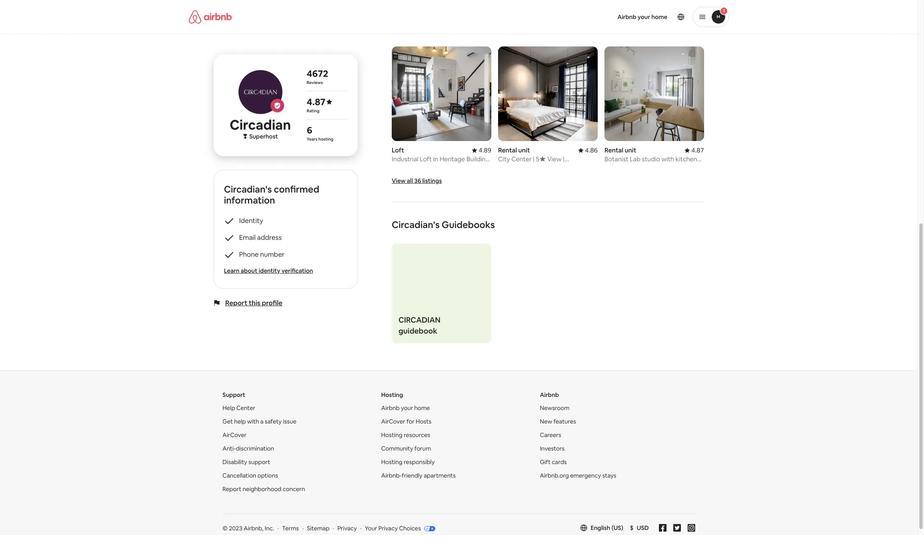 Task type: describe. For each thing, give the bounding box(es) containing it.
emergency
[[570, 472, 601, 480]]

your
[[365, 525, 377, 532]]

rental unit botanist lab studio with kitchen by circadian
[[605, 146, 697, 171]]

address
[[257, 233, 282, 242]]

english (us)
[[591, 524, 624, 532]]

new
[[540, 418, 553, 425]]

0 horizontal spatial 4.87
[[307, 96, 326, 108]]

this
[[249, 299, 261, 308]]

center inside rental unit city center | 5★ view | room+kitchen by circadian
[[512, 155, 532, 163]]

learn
[[224, 267, 240, 275]]

loft industrial loft in heritage building by circadian
[[392, 146, 490, 171]]

circadian inside loft industrial loft in heritage building by circadian
[[401, 163, 435, 171]]

disability support link
[[223, 458, 270, 466]]

stays
[[603, 472, 617, 480]]

1 vertical spatial home
[[415, 404, 430, 412]]

inc.
[[265, 525, 274, 532]]

circadian inside rental unit botanist lab studio with kitchen by circadian
[[613, 163, 647, 171]]

english (us) button
[[581, 524, 624, 532]]

gift
[[540, 458, 551, 466]]

rental for city
[[498, 146, 517, 154]]

building
[[467, 155, 490, 163]]

terms link
[[282, 525, 299, 532]]

report neighborhood concern link
[[223, 485, 305, 493]]

for
[[407, 418, 415, 425]]

careers
[[540, 431, 562, 439]]

36
[[414, 177, 421, 185]]

$ usd
[[630, 524, 649, 532]]

airbnb inside profile element
[[618, 13, 637, 21]]

in
[[433, 155, 438, 163]]

circadian inside the circadian guidebook link
[[399, 315, 441, 325]]

circadian guidebook link
[[392, 244, 492, 343]]

report this profile button
[[226, 299, 283, 308]]

support
[[223, 391, 245, 399]]

terms
[[282, 525, 299, 532]]

your privacy choices
[[365, 525, 421, 532]]

friendly
[[402, 472, 423, 480]]

navigate to twitter image
[[674, 524, 681, 532]]

hosting
[[319, 136, 334, 142]]

city
[[498, 155, 510, 163]]

cancellation
[[223, 472, 256, 480]]

heritage
[[440, 155, 465, 163]]

airbnb,
[[244, 525, 264, 532]]

with inside rental unit botanist lab studio with kitchen by circadian
[[662, 155, 675, 163]]

sitemap
[[307, 525, 330, 532]]

listings
[[423, 177, 442, 185]]

disability
[[223, 458, 247, 466]]

report for report this profile
[[226, 299, 248, 308]]

superhost
[[250, 133, 278, 140]]

concern
[[283, 485, 305, 493]]

help
[[223, 404, 235, 412]]

identity
[[259, 267, 281, 275]]

industrial
[[392, 155, 419, 163]]

unit for lab
[[625, 146, 637, 154]]

support
[[249, 458, 270, 466]]

airbnb-friendly apartments link
[[381, 472, 456, 480]]

1 privacy from the left
[[338, 525, 357, 532]]

sitemap link
[[307, 525, 330, 532]]

hosting for hosting resources
[[381, 431, 403, 439]]

view inside rental unit city center | 5★ view | room+kitchen by circadian
[[547, 155, 562, 163]]

cancellation options
[[223, 472, 278, 480]]

airbnb your home inside profile element
[[618, 13, 668, 21]]

guidebooks
[[442, 219, 495, 231]]

report this profile
[[226, 299, 283, 308]]

rental for botanist
[[605, 146, 624, 154]]

airbnb-friendly apartments
[[381, 472, 456, 480]]

by inside rental unit city center | 5★ view | room+kitchen by circadian
[[543, 163, 550, 171]]

information
[[224, 194, 276, 206]]

0 horizontal spatial airbnb your home
[[381, 404, 430, 412]]

© 2023 airbnb, inc.
[[223, 525, 274, 532]]

reviews
[[307, 80, 323, 85]]

room+kitchen
[[498, 163, 542, 171]]

hosting for hosting
[[381, 391, 403, 399]]

hosting responsibly
[[381, 458, 435, 466]]

aircover for the aircover link
[[223, 431, 247, 439]]

neighborhood
[[243, 485, 282, 493]]

report neighborhood concern
[[223, 485, 305, 493]]

verification
[[282, 267, 313, 275]]

hosting resources link
[[381, 431, 431, 439]]

community forum link
[[381, 445, 431, 452]]

features
[[554, 418, 576, 425]]

newsroom link
[[540, 404, 570, 412]]

hosting resources
[[381, 431, 431, 439]]

confirmed
[[274, 183, 320, 195]]

5★
[[536, 155, 546, 163]]

0 horizontal spatial center
[[236, 404, 255, 412]]

get help with a safety issue
[[223, 418, 297, 425]]

your privacy choices link
[[365, 525, 436, 533]]

airbnb-
[[381, 472, 402, 480]]

learn about identity verification
[[224, 267, 313, 275]]

newsroom
[[540, 404, 570, 412]]

about
[[241, 267, 258, 275]]

1 | from the left
[[533, 155, 535, 163]]

view all 36 listings button
[[392, 177, 442, 185]]

6
[[307, 124, 313, 136]]

rating
[[307, 108, 320, 114]]

profile element
[[469, 0, 729, 34]]

by inside rental unit botanist lab studio with kitchen by circadian
[[605, 163, 612, 171]]

1 vertical spatial with
[[247, 418, 259, 425]]

get
[[223, 418, 233, 425]]

usd
[[637, 524, 649, 532]]

hosting for hosting responsibly
[[381, 458, 403, 466]]

6 years hosting
[[307, 124, 334, 142]]

aircover for aircover for hosts
[[381, 418, 405, 425]]

privacy inside your privacy choices link
[[379, 525, 398, 532]]



Task type: locate. For each thing, give the bounding box(es) containing it.
anti-
[[223, 445, 236, 452]]

aircover up the anti-
[[223, 431, 247, 439]]

| right 5★
[[563, 155, 565, 163]]

1 horizontal spatial with
[[662, 155, 675, 163]]

loft up industrial
[[392, 146, 404, 154]]

number
[[260, 250, 285, 259]]

1 horizontal spatial center
[[512, 155, 532, 163]]

1 vertical spatial airbnb your home link
[[381, 404, 430, 412]]

circadian's for circadian's guidebooks
[[392, 219, 440, 231]]

0 horizontal spatial home
[[415, 404, 430, 412]]

hosts
[[416, 418, 432, 425]]

0 horizontal spatial airbnb
[[381, 404, 400, 412]]

2 privacy from the left
[[379, 525, 398, 532]]

$
[[630, 524, 634, 532]]

0 vertical spatial home
[[652, 13, 668, 21]]

4.87 up kitchen
[[692, 146, 705, 154]]

2 vertical spatial hosting
[[381, 458, 403, 466]]

aircover for hosts
[[381, 418, 432, 425]]

2 unit from the left
[[625, 146, 637, 154]]

aircover
[[381, 418, 405, 425], [223, 431, 247, 439]]

view left "all"
[[392, 177, 406, 185]]

by
[[392, 163, 399, 171], [543, 163, 550, 171], [605, 163, 612, 171]]

get help with a safety issue link
[[223, 418, 297, 425]]

rental
[[498, 146, 517, 154], [605, 146, 624, 154]]

0 vertical spatial 4.87
[[307, 96, 326, 108]]

with right 'studio'
[[662, 155, 675, 163]]

hosting
[[381, 391, 403, 399], [381, 431, 403, 439], [381, 458, 403, 466]]

circadian
[[230, 116, 291, 133]]

unit
[[519, 146, 530, 154], [625, 146, 637, 154]]

by right room+kitchen at the right top
[[543, 163, 550, 171]]

4672
[[307, 68, 329, 79]]

center up the help
[[236, 404, 255, 412]]

2 vertical spatial airbnb
[[381, 404, 400, 412]]

0 horizontal spatial view
[[392, 177, 406, 185]]

lab
[[630, 155, 641, 163]]

circadian's inside circadian's confirmed information
[[224, 183, 272, 195]]

cards
[[552, 458, 567, 466]]

a
[[260, 418, 264, 425]]

circadian's guidebooks
[[392, 219, 495, 231]]

0 vertical spatial your
[[638, 13, 651, 21]]

1 vertical spatial center
[[236, 404, 255, 412]]

1 vertical spatial aircover
[[223, 431, 247, 439]]

1 vertical spatial circadian's
[[392, 219, 440, 231]]

2 horizontal spatial airbnb
[[618, 13, 637, 21]]

2 by from the left
[[543, 163, 550, 171]]

home inside profile element
[[652, 13, 668, 21]]

1 vertical spatial view
[[392, 177, 406, 185]]

1 horizontal spatial aircover
[[381, 418, 405, 425]]

view inside button
[[392, 177, 406, 185]]

gift cards link
[[540, 458, 567, 466]]

hosting up community
[[381, 431, 403, 439]]

aircover link
[[223, 431, 247, 439]]

1 horizontal spatial airbnb your home link
[[613, 8, 673, 26]]

hosting responsibly link
[[381, 458, 435, 466]]

1 horizontal spatial rental
[[605, 146, 624, 154]]

years
[[307, 136, 318, 142]]

0 horizontal spatial with
[[247, 418, 259, 425]]

1 horizontal spatial home
[[652, 13, 668, 21]]

center
[[512, 155, 532, 163], [236, 404, 255, 412]]

1 vertical spatial loft
[[420, 155, 432, 163]]

0 vertical spatial center
[[512, 155, 532, 163]]

0 horizontal spatial airbnb your home link
[[381, 404, 430, 412]]

gift cards
[[540, 458, 567, 466]]

1 unit from the left
[[519, 146, 530, 154]]

0 horizontal spatial aircover
[[223, 431, 247, 439]]

circadian user profile image
[[239, 70, 283, 114], [239, 70, 283, 114]]

3 hosting from the top
[[381, 458, 403, 466]]

1 horizontal spatial 4.87
[[692, 146, 705, 154]]

center right city
[[512, 155, 532, 163]]

anti-discrimination
[[223, 445, 274, 452]]

1 vertical spatial hosting
[[381, 431, 403, 439]]

report left this
[[226, 299, 248, 308]]

navigate to instagram image
[[688, 524, 696, 532]]

0 horizontal spatial your
[[401, 404, 413, 412]]

0 horizontal spatial unit
[[519, 146, 530, 154]]

email
[[239, 233, 256, 242]]

0 vertical spatial hosting
[[381, 391, 403, 399]]

hosting up airbnb-
[[381, 458, 403, 466]]

studio
[[642, 155, 660, 163]]

report down cancellation
[[223, 485, 241, 493]]

unit inside rental unit city center | 5★ view | room+kitchen by circadian
[[519, 146, 530, 154]]

privacy left "your"
[[338, 525, 357, 532]]

community
[[381, 445, 413, 452]]

0 horizontal spatial loft
[[392, 146, 404, 154]]

airbnb your home link
[[613, 8, 673, 26], [381, 404, 430, 412]]

0 vertical spatial view
[[547, 155, 562, 163]]

unit for center
[[519, 146, 530, 154]]

apartments
[[424, 472, 456, 480]]

4.87 out of 5 average rating,  106 reviews image
[[685, 146, 705, 154]]

kitchen
[[676, 155, 697, 163]]

4.86
[[585, 146, 598, 154]]

hosting up the aircover for hosts link
[[381, 391, 403, 399]]

4.89 out of 5 average rating,  290 reviews image
[[472, 146, 492, 154]]

1 horizontal spatial circadian's
[[392, 219, 440, 231]]

airbnb your home
[[618, 13, 668, 21], [381, 404, 430, 412]]

view
[[547, 155, 562, 163], [392, 177, 406, 185]]

0 vertical spatial with
[[662, 155, 675, 163]]

1 vertical spatial 4.87
[[692, 146, 705, 154]]

loft
[[392, 146, 404, 154], [420, 155, 432, 163]]

airbnb your home link inside profile element
[[613, 8, 673, 26]]

2 hosting from the top
[[381, 431, 403, 439]]

1 hosting from the top
[[381, 391, 403, 399]]

aircover left the for
[[381, 418, 405, 425]]

options
[[258, 472, 278, 480]]

0 horizontal spatial rental
[[498, 146, 517, 154]]

1 horizontal spatial airbnb
[[540, 391, 559, 399]]

resources
[[404, 431, 431, 439]]

unit up lab on the right top of page
[[625, 146, 637, 154]]

airbnb
[[618, 13, 637, 21], [540, 391, 559, 399], [381, 404, 400, 412]]

unit inside rental unit botanist lab studio with kitchen by circadian
[[625, 146, 637, 154]]

phone
[[239, 250, 259, 259]]

by left lab on the right top of page
[[605, 163, 612, 171]]

1 rental from the left
[[498, 146, 517, 154]]

safety
[[265, 418, 282, 425]]

1 horizontal spatial loft
[[420, 155, 432, 163]]

0 vertical spatial airbnb your home
[[618, 13, 668, 21]]

investors
[[540, 445, 565, 452]]

circadian's for circadian's confirmed information
[[224, 183, 272, 195]]

anti-discrimination link
[[223, 445, 274, 452]]

privacy link
[[338, 525, 357, 532]]

rental up city
[[498, 146, 517, 154]]

home
[[652, 13, 668, 21], [415, 404, 430, 412]]

0 horizontal spatial privacy
[[338, 525, 357, 532]]

4.87
[[307, 96, 326, 108], [692, 146, 705, 154]]

0 vertical spatial airbnb
[[618, 13, 637, 21]]

(us)
[[612, 524, 624, 532]]

1 horizontal spatial by
[[543, 163, 550, 171]]

1 vertical spatial your
[[401, 404, 413, 412]]

circadian's
[[224, 183, 272, 195], [392, 219, 440, 231]]

1 horizontal spatial privacy
[[379, 525, 398, 532]]

0 vertical spatial aircover
[[381, 418, 405, 425]]

4.89
[[479, 146, 492, 154]]

community forum
[[381, 445, 431, 452]]

with left a on the left of page
[[247, 418, 259, 425]]

rental inside rental unit city center | 5★ view | room+kitchen by circadian
[[498, 146, 517, 154]]

1 vertical spatial airbnb your home
[[381, 404, 430, 412]]

1 horizontal spatial unit
[[625, 146, 637, 154]]

learn about identity verification button
[[224, 267, 348, 275]]

cancellation options link
[[223, 472, 278, 480]]

4.86 out of 5 average rating,  191 reviews image
[[579, 146, 598, 154]]

| left 5★
[[533, 155, 535, 163]]

discrimination
[[236, 445, 274, 452]]

profile
[[262, 299, 283, 308]]

loft left in
[[420, 155, 432, 163]]

circadian inside rental unit city center | 5★ view | room+kitchen by circadian
[[552, 163, 586, 171]]

your
[[638, 13, 651, 21], [401, 404, 413, 412]]

1 vertical spatial airbnb
[[540, 391, 559, 399]]

·
[[278, 525, 279, 532]]

4.87 up rating
[[307, 96, 326, 108]]

new features
[[540, 418, 576, 425]]

view right 5★
[[547, 155, 562, 163]]

1
[[723, 8, 725, 14]]

1 vertical spatial report
[[223, 485, 241, 493]]

1 by from the left
[[392, 163, 399, 171]]

forum
[[415, 445, 431, 452]]

unit up room+kitchen at the right top
[[519, 146, 530, 154]]

by up 'view all 36 listings'
[[392, 163, 399, 171]]

report for report neighborhood concern
[[223, 485, 241, 493]]

0 vertical spatial report
[[226, 299, 248, 308]]

navigate to facebook image
[[659, 524, 667, 532]]

0 vertical spatial airbnb your home link
[[613, 8, 673, 26]]

rental up botanist
[[605, 146, 624, 154]]

by inside loft industrial loft in heritage building by circadian
[[392, 163, 399, 171]]

2023
[[229, 525, 243, 532]]

english
[[591, 524, 611, 532]]

0 vertical spatial circadian's
[[224, 183, 272, 195]]

2 horizontal spatial by
[[605, 163, 612, 171]]

0 horizontal spatial |
[[533, 155, 535, 163]]

report
[[226, 299, 248, 308], [223, 485, 241, 493]]

1 horizontal spatial view
[[547, 155, 562, 163]]

3 by from the left
[[605, 163, 612, 171]]

rental inside rental unit botanist lab studio with kitchen by circadian
[[605, 146, 624, 154]]

2 | from the left
[[563, 155, 565, 163]]

aircover for hosts link
[[381, 418, 432, 425]]

investors link
[[540, 445, 565, 452]]

0 horizontal spatial by
[[392, 163, 399, 171]]

1 button
[[693, 7, 729, 27]]

your inside profile element
[[638, 13, 651, 21]]

circadian guidebook
[[399, 315, 441, 336]]

0 horizontal spatial circadian's
[[224, 183, 272, 195]]

privacy right "your"
[[379, 525, 398, 532]]

|
[[533, 155, 535, 163], [563, 155, 565, 163]]

1 horizontal spatial your
[[638, 13, 651, 21]]

rental unit city center | 5★ view | room+kitchen by circadian
[[498, 146, 586, 171]]

circadian
[[401, 163, 435, 171], [552, 163, 586, 171], [613, 163, 647, 171], [399, 315, 441, 325]]

airbnb.org emergency stays
[[540, 472, 617, 480]]

1 horizontal spatial |
[[563, 155, 565, 163]]

2 rental from the left
[[605, 146, 624, 154]]

verified host image
[[274, 102, 281, 109]]

4672 reviews
[[307, 68, 329, 85]]

email address
[[239, 233, 282, 242]]

0 vertical spatial loft
[[392, 146, 404, 154]]

1 horizontal spatial airbnb your home
[[618, 13, 668, 21]]

airbnb.org emergency stays link
[[540, 472, 617, 480]]



Task type: vqa. For each thing, say whether or not it's contained in the screenshot.
1st PRIVACY from right
yes



